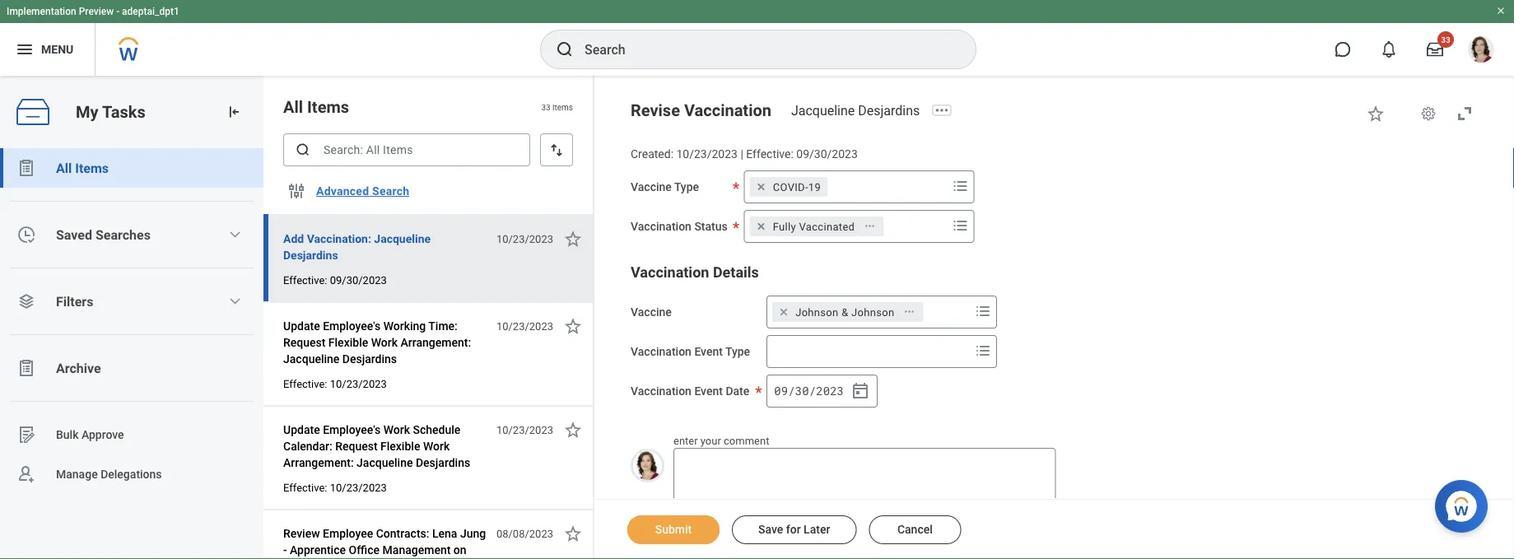 Task type: vqa. For each thing, say whether or not it's contained in the screenshot.


Task type: locate. For each thing, give the bounding box(es) containing it.
update down "effective: 09/30/2023"
[[283, 319, 320, 333]]

2 vertical spatial work
[[423, 439, 450, 453]]

- down review
[[283, 543, 287, 557]]

vaccination for vaccination event date
[[631, 384, 692, 398]]

work down the 'working'
[[371, 336, 398, 349]]

employee
[[323, 527, 373, 540]]

x small image left covid-
[[753, 178, 770, 195]]

add vaccination: jacqueline desjardins button
[[283, 229, 487, 265]]

all items up search image
[[283, 97, 349, 117]]

chevron down image
[[228, 228, 242, 241], [228, 295, 242, 308]]

vaccination down the vaccine type
[[631, 220, 692, 233]]

vaccination up "vaccination event date"
[[631, 345, 692, 358]]

created: 10/23/2023 | effective: 09/30/2023
[[631, 147, 858, 161]]

jacqueline down "effective: 09/30/2023"
[[283, 352, 340, 366]]

09/30/2023
[[797, 147, 858, 161], [330, 274, 387, 286]]

1 horizontal spatial flexible
[[380, 439, 420, 453]]

all items right clipboard image
[[56, 160, 109, 176]]

- right "preview"
[[116, 6, 119, 17]]

x small image for type
[[753, 178, 770, 195]]

item list element
[[263, 76, 594, 559]]

vaccine up vaccination event type at the bottom of page
[[631, 305, 672, 319]]

vaccination up |
[[684, 100, 771, 120]]

x small image
[[753, 178, 770, 195], [753, 218, 770, 234]]

search
[[372, 184, 409, 198]]

effective: up calendar: at the left bottom
[[283, 378, 327, 390]]

1 horizontal spatial johnson
[[851, 306, 895, 318]]

chevron down image inside saved searches dropdown button
[[228, 228, 242, 241]]

bulk approve link
[[0, 415, 263, 455]]

covid-19, press delete to clear value. option
[[750, 177, 828, 197]]

prompts image for vaccine type
[[951, 176, 971, 196]]

request down "effective: 09/30/2023"
[[283, 336, 326, 349]]

items
[[307, 97, 349, 117], [75, 160, 109, 176]]

advanced
[[316, 184, 369, 198]]

type up the vaccination status
[[674, 180, 699, 194]]

arrangement: down calendar: at the left bottom
[[283, 456, 354, 469]]

0 horizontal spatial all
[[56, 160, 72, 176]]

0 horizontal spatial johnson
[[796, 306, 839, 318]]

0 vertical spatial -
[[116, 6, 119, 17]]

33 inside 33 button
[[1441, 35, 1451, 44]]

save for later
[[758, 523, 830, 536]]

1 vertical spatial employee's
[[323, 423, 381, 436]]

user plus image
[[16, 464, 36, 484]]

0 horizontal spatial type
[[674, 180, 699, 194]]

desjardins inside add vaccination: jacqueline desjardins
[[283, 248, 338, 262]]

1 event from the top
[[694, 345, 723, 358]]

profile logan mcneil image
[[1468, 36, 1494, 66]]

inbox large image
[[1427, 41, 1443, 58]]

x small image inside fully vaccinated, press delete to clear value. option
[[753, 218, 770, 234]]

event for type
[[694, 345, 723, 358]]

vaccination
[[684, 100, 771, 120], [631, 220, 692, 233], [631, 264, 709, 281], [631, 345, 692, 358], [631, 384, 692, 398]]

effective: right |
[[746, 147, 794, 161]]

-
[[116, 6, 119, 17], [283, 543, 287, 557]]

office
[[349, 543, 380, 557]]

apprentice
[[290, 543, 346, 557]]

1 vertical spatial items
[[75, 160, 109, 176]]

sort image
[[548, 142, 565, 158]]

0 horizontal spatial items
[[75, 160, 109, 176]]

33
[[1441, 35, 1451, 44], [541, 102, 551, 112]]

1 update from the top
[[283, 319, 320, 333]]

2 update from the top
[[283, 423, 320, 436]]

1 vertical spatial -
[[283, 543, 287, 557]]

0 vertical spatial vaccine
[[631, 180, 672, 194]]

request
[[283, 336, 326, 349], [335, 439, 378, 453]]

1 vertical spatial all items
[[56, 160, 109, 176]]

related actions image for vaccine
[[904, 306, 915, 317]]

related actions image up vaccination event type field
[[904, 306, 915, 317]]

employee's down "effective: 09/30/2023"
[[323, 319, 381, 333]]

1 employee's from the top
[[323, 319, 381, 333]]

10/23/2023
[[676, 147, 738, 161], [496, 233, 553, 245], [496, 320, 553, 332], [330, 378, 387, 390], [496, 424, 553, 436], [330, 481, 387, 494]]

effective: down the 'add'
[[283, 274, 327, 286]]

1 effective: 10/23/2023 from the top
[[283, 378, 387, 390]]

desjardins inside update employee's work schedule calendar: request flexible work arrangement: jacqueline desjardins
[[416, 456, 470, 469]]

vaccination details
[[631, 264, 759, 281]]

09
[[774, 383, 788, 398]]

related actions image
[[864, 220, 875, 232], [904, 306, 915, 317]]

vaccination down vaccination event type at the bottom of page
[[631, 384, 692, 398]]

/ right 30
[[809, 383, 816, 398]]

0 vertical spatial related actions image
[[864, 220, 875, 232]]

effective: 10/23/2023 for jacqueline
[[283, 378, 387, 390]]

manage delegations link
[[0, 455, 263, 494]]

type up date
[[725, 345, 750, 358]]

1 x small image from the top
[[753, 178, 770, 195]]

saved
[[56, 227, 92, 242]]

0 vertical spatial update
[[283, 319, 320, 333]]

rename image
[[16, 425, 36, 445]]

arrangement:
[[401, 336, 471, 349], [283, 456, 354, 469]]

1 horizontal spatial 09/30/2023
[[797, 147, 858, 161]]

items up search image
[[307, 97, 349, 117]]

calendar:
[[283, 439, 332, 453]]

09/30/2023 up 19
[[797, 147, 858, 161]]

menu button
[[0, 23, 95, 76]]

update employee's work schedule calendar: request flexible work arrangement: jacqueline desjardins button
[[283, 420, 487, 473]]

1 horizontal spatial request
[[335, 439, 378, 453]]

2 employee's from the top
[[323, 423, 381, 436]]

later
[[804, 523, 830, 536]]

0 vertical spatial items
[[307, 97, 349, 117]]

all right clipboard image
[[56, 160, 72, 176]]

employee's up calendar: at the left bottom
[[323, 423, 381, 436]]

johnson left '&'
[[796, 306, 839, 318]]

0 vertical spatial request
[[283, 336, 326, 349]]

arrangement: down time:
[[401, 336, 471, 349]]

update employee's working time: request flexible work arrangement: jacqueline desjardins button
[[283, 316, 487, 369]]

johnson
[[796, 306, 839, 318], [851, 306, 895, 318]]

0 vertical spatial chevron down image
[[228, 228, 242, 241]]

1 vertical spatial x small image
[[753, 218, 770, 234]]

request right calendar: at the left bottom
[[335, 439, 378, 453]]

1 vertical spatial effective: 10/23/2023
[[283, 481, 387, 494]]

0 horizontal spatial 09/30/2023
[[330, 274, 387, 286]]

jacqueline
[[791, 103, 855, 118], [374, 232, 431, 245], [283, 352, 340, 366], [357, 456, 413, 469]]

33 left 'profile logan mcneil' image
[[1441, 35, 1451, 44]]

all inside the item list element
[[283, 97, 303, 117]]

1 vertical spatial 33
[[541, 102, 551, 112]]

filters
[[56, 294, 93, 309]]

update up calendar: at the left bottom
[[283, 423, 320, 436]]

submit button
[[627, 515, 720, 544]]

1 horizontal spatial arrangement:
[[401, 336, 471, 349]]

2 effective: 10/23/2023 from the top
[[283, 481, 387, 494]]

adeptai_dpt1
[[122, 6, 179, 17]]

0 vertical spatial flexible
[[328, 336, 368, 349]]

flexible inside update employee's working time: request flexible work arrangement: jacqueline desjardins
[[328, 336, 368, 349]]

work down schedule
[[423, 439, 450, 453]]

33 left items
[[541, 102, 551, 112]]

2 vaccine from the top
[[631, 305, 672, 319]]

08/08/2023
[[496, 527, 553, 540]]

star image for 08/08/2023
[[563, 524, 583, 543]]

employee's inside update employee's working time: request flexible work arrangement: jacqueline desjardins
[[323, 319, 381, 333]]

advanced search
[[316, 184, 409, 198]]

1 vertical spatial chevron down image
[[228, 295, 242, 308]]

flexible
[[328, 336, 368, 349], [380, 439, 420, 453]]

type
[[674, 180, 699, 194], [725, 345, 750, 358]]

vaccinated
[[799, 220, 855, 232]]

33 for 33 items
[[541, 102, 551, 112]]

1 vertical spatial event
[[694, 384, 723, 398]]

prompts image for vaccination status
[[951, 216, 971, 235]]

prompts image for vaccine
[[973, 301, 993, 321]]

1 vertical spatial type
[[725, 345, 750, 358]]

0 horizontal spatial related actions image
[[864, 220, 875, 232]]

&
[[842, 306, 849, 318]]

event left date
[[694, 384, 723, 398]]

employee's inside update employee's work schedule calendar: request flexible work arrangement: jacqueline desjardins
[[323, 423, 381, 436]]

1 horizontal spatial prompts image
[[973, 341, 993, 360]]

desjardins
[[858, 103, 920, 118], [283, 248, 338, 262], [342, 352, 397, 366], [416, 456, 470, 469]]

1 horizontal spatial -
[[283, 543, 287, 557]]

employee's photo (logan mcneil) image
[[631, 449, 664, 482]]

star image
[[1366, 104, 1386, 124], [563, 229, 583, 249], [563, 316, 583, 336], [563, 524, 583, 543]]

effective:
[[746, 147, 794, 161], [283, 274, 327, 286], [283, 378, 327, 390], [283, 481, 327, 494]]

1 horizontal spatial related actions image
[[904, 306, 915, 317]]

1 vertical spatial request
[[335, 439, 378, 453]]

1 horizontal spatial type
[[725, 345, 750, 358]]

my tasks element
[[0, 76, 263, 559]]

1 vertical spatial 09/30/2023
[[330, 274, 387, 286]]

1 / from the left
[[788, 383, 795, 398]]

0 horizontal spatial prompts image
[[951, 216, 971, 235]]

1 vertical spatial vaccine
[[631, 305, 672, 319]]

1 vertical spatial update
[[283, 423, 320, 436]]

0 vertical spatial 09/30/2023
[[797, 147, 858, 161]]

all items inside the item list element
[[283, 97, 349, 117]]

jacqueline down schedule
[[357, 456, 413, 469]]

vaccination for vaccination event type
[[631, 345, 692, 358]]

1 horizontal spatial prompts image
[[973, 301, 993, 321]]

event up "vaccination event date"
[[694, 345, 723, 358]]

vaccination event date
[[631, 384, 750, 398]]

bulk
[[56, 428, 79, 441]]

chevron down image inside filters "dropdown button"
[[228, 295, 242, 308]]

cancel button
[[869, 515, 961, 544]]

vaccine down created:
[[631, 180, 672, 194]]

star image
[[563, 420, 583, 440]]

effective: down calendar: at the left bottom
[[283, 481, 327, 494]]

/ right 09
[[788, 383, 795, 398]]

work left schedule
[[383, 423, 410, 436]]

effective: 10/23/2023
[[283, 378, 387, 390], [283, 481, 387, 494]]

1 vertical spatial all
[[56, 160, 72, 176]]

my tasks
[[76, 102, 145, 122]]

related actions image inside fully vaccinated, press delete to clear value. option
[[864, 220, 875, 232]]

0 horizontal spatial request
[[283, 336, 326, 349]]

0 vertical spatial 33
[[1441, 35, 1451, 44]]

arrangement: inside update employee's work schedule calendar: request flexible work arrangement: jacqueline desjardins
[[283, 456, 354, 469]]

0 vertical spatial arrangement:
[[401, 336, 471, 349]]

0 vertical spatial employee's
[[323, 319, 381, 333]]

0 horizontal spatial -
[[116, 6, 119, 17]]

1 vertical spatial prompts image
[[973, 341, 993, 360]]

all inside button
[[56, 160, 72, 176]]

chevron down image for saved searches
[[228, 228, 242, 241]]

x small image left fully
[[753, 218, 770, 234]]

effective: 10/23/2023 down update employee's working time: request flexible work arrangement: jacqueline desjardins
[[283, 378, 387, 390]]

0 vertical spatial type
[[674, 180, 699, 194]]

clipboard image
[[16, 358, 36, 378]]

1 vertical spatial arrangement:
[[283, 456, 354, 469]]

prompts image for vaccination event type
[[973, 341, 993, 360]]

vaccination down the vaccination status
[[631, 264, 709, 281]]

list
[[0, 148, 263, 494]]

2 x small image from the top
[[753, 218, 770, 234]]

1 horizontal spatial items
[[307, 97, 349, 117]]

johnson & johnson
[[796, 306, 895, 318]]

09/30/2023 down add vaccination: jacqueline desjardins
[[330, 274, 387, 286]]

notifications large image
[[1381, 41, 1397, 58]]

1 horizontal spatial 33
[[1441, 35, 1451, 44]]

update
[[283, 319, 320, 333], [283, 423, 320, 436]]

update inside update employee's work schedule calendar: request flexible work arrangement: jacqueline desjardins
[[283, 423, 320, 436]]

update inside update employee's working time: request flexible work arrangement: jacqueline desjardins
[[283, 319, 320, 333]]

2 chevron down image from the top
[[228, 295, 242, 308]]

effective: 10/23/2023 up employee
[[283, 481, 387, 494]]

review
[[283, 527, 320, 540]]

0 horizontal spatial all items
[[56, 160, 109, 176]]

jacqueline down search
[[374, 232, 431, 245]]

/
[[788, 383, 795, 398], [809, 383, 816, 398]]

Search: All Items text field
[[283, 133, 530, 166]]

items down my
[[75, 160, 109, 176]]

flexible down schedule
[[380, 439, 420, 453]]

0 vertical spatial prompts image
[[951, 216, 971, 235]]

vaccine inside vaccination details group
[[631, 305, 672, 319]]

1 vertical spatial prompts image
[[973, 301, 993, 321]]

prompts image
[[951, 216, 971, 235], [973, 301, 993, 321]]

implementation
[[7, 6, 76, 17]]

1 horizontal spatial all
[[283, 97, 303, 117]]

update employee's working time: request flexible work arrangement: jacqueline desjardins
[[283, 319, 471, 366]]

0 vertical spatial work
[[371, 336, 398, 349]]

0 horizontal spatial prompts image
[[951, 176, 971, 196]]

johnson right '&'
[[851, 306, 895, 318]]

items inside the item list element
[[307, 97, 349, 117]]

2 event from the top
[[694, 384, 723, 398]]

0 vertical spatial all
[[283, 97, 303, 117]]

related actions image right vaccinated at right
[[864, 220, 875, 232]]

33 items
[[541, 102, 573, 112]]

all up search image
[[283, 97, 303, 117]]

1 horizontal spatial all items
[[283, 97, 349, 117]]

2 johnson from the left
[[851, 306, 895, 318]]

save
[[758, 523, 783, 536]]

1 vaccine from the top
[[631, 180, 672, 194]]

manage delegations
[[56, 467, 162, 481]]

1 chevron down image from the top
[[228, 228, 242, 241]]

0 horizontal spatial /
[[788, 383, 795, 398]]

0 horizontal spatial 33
[[541, 102, 551, 112]]

09/30/2023 inside the item list element
[[330, 274, 387, 286]]

0 vertical spatial event
[[694, 345, 723, 358]]

vaccine for vaccine
[[631, 305, 672, 319]]

search image
[[555, 40, 575, 59]]

1 vertical spatial flexible
[[380, 439, 420, 453]]

calendar image
[[851, 381, 870, 401]]

work
[[371, 336, 398, 349], [383, 423, 410, 436], [423, 439, 450, 453]]

vaccination event date group
[[767, 374, 878, 407]]

|
[[741, 147, 743, 161]]

0 horizontal spatial flexible
[[328, 336, 368, 349]]

approve
[[81, 428, 124, 441]]

event
[[694, 345, 723, 358], [694, 384, 723, 398]]

prompts image
[[951, 176, 971, 196], [973, 341, 993, 360]]

0 vertical spatial all items
[[283, 97, 349, 117]]

x small image inside covid-19, press delete to clear value. option
[[753, 178, 770, 195]]

0 vertical spatial x small image
[[753, 178, 770, 195]]

all
[[283, 97, 303, 117], [56, 160, 72, 176]]

0 vertical spatial effective: 10/23/2023
[[283, 378, 387, 390]]

flexible down "effective: 09/30/2023"
[[328, 336, 368, 349]]

filters button
[[0, 282, 263, 321]]

2023
[[816, 383, 844, 398]]

1 horizontal spatial /
[[809, 383, 816, 398]]

0 vertical spatial prompts image
[[951, 176, 971, 196]]

revise vaccination
[[631, 100, 771, 120]]

1 vertical spatial related actions image
[[904, 306, 915, 317]]

contracts:
[[376, 527, 429, 540]]

fully vaccinated
[[773, 220, 855, 232]]

0 horizontal spatial arrangement:
[[283, 456, 354, 469]]

1 johnson from the left
[[796, 306, 839, 318]]

33 inside the item list element
[[541, 102, 551, 112]]



Task type: describe. For each thing, give the bounding box(es) containing it.
all items button
[[0, 148, 263, 188]]

covid-
[[773, 181, 808, 193]]

vaccine for vaccine type
[[631, 180, 672, 194]]

request inside update employee's working time: request flexible work arrangement: jacqueline desjardins
[[283, 336, 326, 349]]

jacqueline inside update employee's work schedule calendar: request flexible work arrangement: jacqueline desjardins
[[357, 456, 413, 469]]

- inside review employee contracts: lena jung - apprentice office management o
[[283, 543, 287, 557]]

vaccine type
[[631, 180, 699, 194]]

menu banner
[[0, 0, 1514, 76]]

enter
[[674, 435, 698, 447]]

type inside vaccination details group
[[725, 345, 750, 358]]

fullscreen image
[[1455, 104, 1475, 124]]

flexible inside update employee's work schedule calendar: request flexible work arrangement: jacqueline desjardins
[[380, 439, 420, 453]]

working
[[383, 319, 426, 333]]

details
[[713, 264, 759, 281]]

fully
[[773, 220, 796, 232]]

management
[[383, 543, 451, 557]]

tasks
[[102, 102, 145, 122]]

items inside all items button
[[75, 160, 109, 176]]

transformation import image
[[226, 104, 242, 120]]

update for update employee's work schedule calendar: request flexible work arrangement: jacqueline desjardins
[[283, 423, 320, 436]]

advanced search button
[[310, 175, 416, 207]]

clipboard image
[[16, 158, 36, 178]]

saved searches button
[[0, 215, 263, 254]]

justify image
[[15, 40, 35, 59]]

Search Workday  search field
[[585, 31, 942, 68]]

revise
[[631, 100, 680, 120]]

all items inside button
[[56, 160, 109, 176]]

- inside menu banner
[[116, 6, 119, 17]]

work inside update employee's working time: request flexible work arrangement: jacqueline desjardins
[[371, 336, 398, 349]]

search image
[[295, 142, 311, 158]]

save for later button
[[732, 515, 857, 544]]

event for date
[[694, 384, 723, 398]]

add vaccination: jacqueline desjardins
[[283, 232, 431, 262]]

19
[[808, 181, 821, 193]]

vaccination details button
[[631, 264, 759, 281]]

2 / from the left
[[809, 383, 816, 398]]

vaccination for vaccination status
[[631, 220, 692, 233]]

schedule
[[413, 423, 461, 436]]

enter your comment text field
[[674, 448, 1056, 501]]

jacqueline inside add vaccination: jacqueline desjardins
[[374, 232, 431, 245]]

desjardins inside update employee's working time: request flexible work arrangement: jacqueline desjardins
[[342, 352, 397, 366]]

vaccination event type
[[631, 345, 750, 358]]

cancel
[[897, 523, 933, 536]]

fully vaccinated, press delete to clear value. option
[[750, 216, 884, 236]]

x small image
[[776, 304, 792, 320]]

request inside update employee's work schedule calendar: request flexible work arrangement: jacqueline desjardins
[[335, 439, 378, 453]]

delegations
[[101, 467, 162, 481]]

arrangement: inside update employee's working time: request flexible work arrangement: jacqueline desjardins
[[401, 336, 471, 349]]

vaccination status
[[631, 220, 728, 233]]

items
[[553, 102, 573, 112]]

saved searches
[[56, 227, 151, 242]]

created:
[[631, 147, 674, 161]]

related actions image for vaccination status
[[864, 220, 875, 232]]

fully vaccinated element
[[773, 219, 855, 234]]

add
[[283, 232, 304, 245]]

jacqueline up 19
[[791, 103, 855, 118]]

status
[[694, 220, 728, 233]]

employee's for request
[[323, 423, 381, 436]]

configure image
[[287, 181, 306, 201]]

archive button
[[0, 348, 263, 388]]

effective: 09/30/2023
[[283, 274, 387, 286]]

effective: for update employee's work schedule calendar: request flexible work arrangement: jacqueline desjardins
[[283, 481, 327, 494]]

lena
[[432, 527, 457, 540]]

effective: 10/23/2023 for arrangement:
[[283, 481, 387, 494]]

update employee's work schedule calendar: request flexible work arrangement: jacqueline desjardins
[[283, 423, 470, 469]]

x small image for status
[[753, 218, 770, 234]]

employee's for flexible
[[323, 319, 381, 333]]

clock check image
[[16, 225, 36, 245]]

enter your comment
[[674, 435, 769, 447]]

covid-19 element
[[773, 179, 821, 194]]

30
[[795, 383, 809, 398]]

star image for effective: 09/30/2023
[[563, 229, 583, 249]]

my
[[76, 102, 98, 122]]

menu
[[41, 43, 73, 56]]

review employee contracts: lena jung - apprentice office management o button
[[283, 524, 487, 559]]

33 for 33
[[1441, 35, 1451, 44]]

archive
[[56, 360, 101, 376]]

implementation preview -   adeptai_dpt1
[[7, 6, 179, 17]]

vaccination for vaccination details
[[631, 264, 709, 281]]

johnson & johnson, press delete to clear value. option
[[772, 302, 923, 322]]

comment
[[724, 435, 769, 447]]

time:
[[428, 319, 458, 333]]

close environment banner image
[[1496, 6, 1506, 16]]

update for update employee's working time: request flexible work arrangement: jacqueline desjardins
[[283, 319, 320, 333]]

vaccination details group
[[631, 262, 1481, 409]]

1 vertical spatial work
[[383, 423, 410, 436]]

bulk approve
[[56, 428, 124, 441]]

Vaccination Event Type field
[[768, 337, 970, 366]]

effective: for add vaccination: jacqueline desjardins
[[283, 274, 327, 286]]

jacqueline desjardins
[[791, 103, 920, 118]]

effective: for update employee's working time: request flexible work arrangement: jacqueline desjardins
[[283, 378, 327, 390]]

johnson & johnson element
[[796, 304, 895, 319]]

covid-19
[[773, 181, 821, 193]]

perspective image
[[16, 291, 36, 311]]

manage
[[56, 467, 98, 481]]

star image for effective: 10/23/2023
[[563, 316, 583, 336]]

your
[[701, 435, 721, 447]]

chevron down image for filters
[[228, 295, 242, 308]]

preview
[[79, 6, 114, 17]]

33 button
[[1417, 31, 1454, 68]]

jacqueline desjardins element
[[791, 103, 930, 118]]

review employee contracts: lena jung - apprentice office management o
[[283, 527, 486, 559]]

jacqueline inside update employee's working time: request flexible work arrangement: jacqueline desjardins
[[283, 352, 340, 366]]

jung
[[460, 527, 486, 540]]

for
[[786, 523, 801, 536]]

09 / 30 / 2023
[[774, 383, 844, 398]]

date
[[726, 384, 750, 398]]

searches
[[95, 227, 151, 242]]

submit
[[655, 523, 692, 536]]

vaccination:
[[307, 232, 371, 245]]

gear image
[[1420, 105, 1437, 122]]

action bar region
[[594, 499, 1514, 559]]

list containing all items
[[0, 148, 263, 494]]



